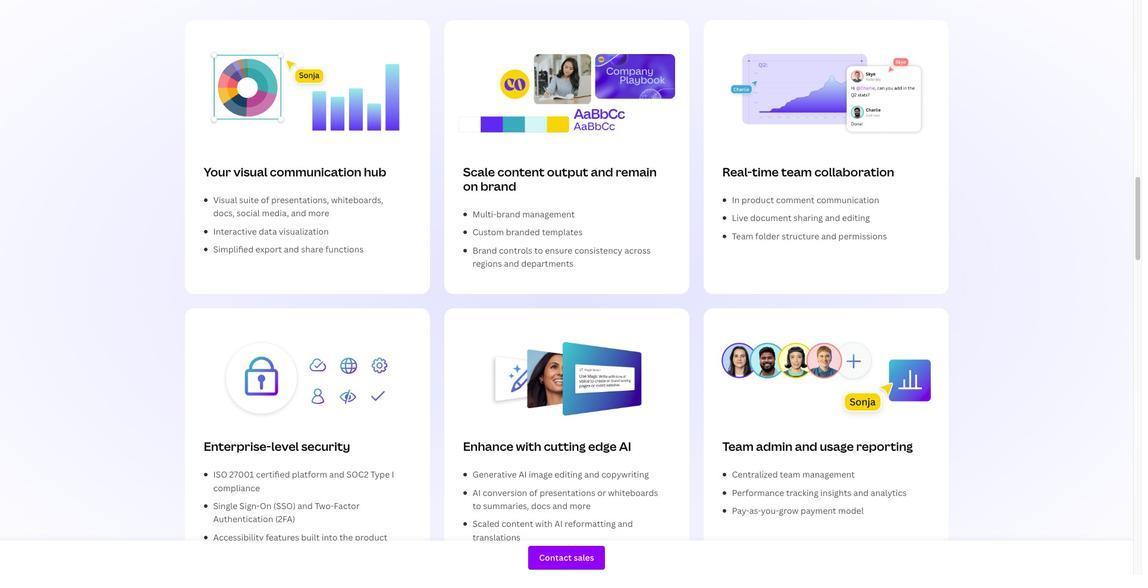 Task type: locate. For each thing, give the bounding box(es) containing it.
sign-
[[240, 501, 260, 512]]

0 vertical spatial content
[[498, 164, 545, 180]]

0 horizontal spatial editing
[[555, 470, 582, 481]]

1 horizontal spatial to
[[535, 245, 543, 256]]

1 horizontal spatial editing
[[842, 212, 870, 224]]

1 horizontal spatial of
[[529, 488, 538, 499]]

of inside visual suite of presentations, whiteboards, docs, social media, and more
[[261, 194, 269, 206]]

team up comment
[[781, 164, 812, 180]]

editing up permissions
[[842, 212, 870, 224]]

0 vertical spatial management
[[522, 209, 575, 220]]

presentations,
[[271, 194, 329, 206]]

and down controls
[[504, 258, 519, 269]]

remain
[[616, 164, 657, 180]]

certified
[[256, 470, 290, 481]]

communication down collaboration
[[817, 194, 879, 206]]

and down the "presentations," at the top of page
[[291, 208, 306, 219]]

two-
[[315, 501, 334, 512]]

reporting
[[856, 439, 913, 455]]

content inside scale content output and remain on brand
[[498, 164, 545, 180]]

editing
[[842, 212, 870, 224], [555, 470, 582, 481]]

team
[[732, 231, 753, 242], [723, 439, 754, 455]]

content down summaries,
[[502, 519, 533, 530]]

team
[[781, 164, 812, 180], [780, 470, 801, 481]]

brand right on
[[481, 178, 516, 194]]

accessibility
[[213, 532, 264, 544]]

centralized team management
[[732, 470, 855, 481]]

0 horizontal spatial management
[[522, 209, 575, 220]]

tracking
[[786, 488, 819, 499]]

visual suite of presentations, whiteboards, docs, social media, and more
[[213, 194, 383, 219]]

cutting
[[544, 439, 586, 455]]

of right suite
[[261, 194, 269, 206]]

of up docs
[[529, 488, 538, 499]]

data
[[259, 226, 277, 237]]

and left remain at the right of the page
[[591, 164, 613, 180]]

with up image
[[516, 439, 541, 455]]

on
[[260, 501, 272, 512]]

i
[[392, 470, 394, 481]]

templates
[[542, 227, 583, 238]]

ai down ai conversion of presentations or whiteboards to summaries, docs and more
[[555, 519, 563, 530]]

team up centralized
[[723, 439, 754, 455]]

features
[[266, 532, 299, 544]]

communication up the "presentations," at the top of page
[[270, 164, 362, 180]]

and left two-
[[298, 501, 313, 512]]

as-
[[749, 506, 761, 517]]

comment
[[776, 194, 815, 206]]

1 vertical spatial management
[[803, 470, 855, 481]]

and inside ai conversion of presentations or whiteboards to summaries, docs and more
[[553, 501, 568, 512]]

management for output
[[522, 209, 575, 220]]

real-time team collaboration
[[723, 164, 894, 180]]

and down the 'presentations' at the bottom
[[553, 501, 568, 512]]

content inside scaled content with ai reformatting and translations
[[502, 519, 533, 530]]

and down whiteboards on the right bottom
[[618, 519, 633, 530]]

the
[[340, 532, 353, 544]]

authentication
[[213, 514, 273, 526]]

management up templates
[[522, 209, 575, 220]]

enterprise-
[[204, 439, 271, 455]]

brand up branded in the left of the page
[[496, 209, 520, 220]]

1 vertical spatial of
[[529, 488, 538, 499]]

ai inside scaled content with ai reformatting and translations
[[555, 519, 563, 530]]

and up model in the right of the page
[[854, 488, 869, 499]]

with down docs
[[535, 519, 553, 530]]

more down the 'presentations' at the bottom
[[570, 501, 591, 512]]

team for team folder structure and permissions
[[732, 231, 753, 242]]

multi-brand management
[[473, 209, 575, 220]]

1 vertical spatial communication
[[817, 194, 879, 206]]

0 vertical spatial brand
[[481, 178, 516, 194]]

1 horizontal spatial more
[[570, 501, 591, 512]]

with inside scaled content with ai reformatting and translations
[[535, 519, 553, 530]]

and left soc2
[[329, 470, 345, 481]]

more down the "presentations," at the top of page
[[308, 208, 329, 219]]

0 vertical spatial team
[[732, 231, 753, 242]]

insights
[[821, 488, 852, 499]]

generative ai image editing and copywriting
[[473, 470, 649, 481]]

0 horizontal spatial of
[[261, 194, 269, 206]]

management up insights
[[803, 470, 855, 481]]

to inside brand controls to ensure consistency across regions and departments
[[535, 245, 543, 256]]

and
[[591, 164, 613, 180], [291, 208, 306, 219], [825, 212, 840, 224], [821, 231, 837, 242], [284, 244, 299, 255], [504, 258, 519, 269], [795, 439, 818, 455], [329, 470, 345, 481], [584, 470, 600, 481], [854, 488, 869, 499], [298, 501, 313, 512], [553, 501, 568, 512], [618, 519, 633, 530]]

1 vertical spatial more
[[570, 501, 591, 512]]

scaled
[[473, 519, 500, 530]]

team down live
[[732, 231, 753, 242]]

0 vertical spatial team
[[781, 164, 812, 180]]

to up departments
[[535, 245, 543, 256]]

more inside visual suite of presentations, whiteboards, docs, social media, and more
[[308, 208, 329, 219]]

more
[[308, 208, 329, 219], [570, 501, 591, 512]]

and down sharing
[[821, 231, 837, 242]]

product right the
[[355, 532, 387, 544]]

content right scale
[[498, 164, 545, 180]]

to up scaled
[[473, 501, 481, 512]]

0 vertical spatial of
[[261, 194, 269, 206]]

suite
[[239, 194, 259, 206]]

content for translations
[[502, 519, 533, 530]]

departments
[[521, 258, 574, 269]]

1 vertical spatial content
[[502, 519, 533, 530]]

0 horizontal spatial communication
[[270, 164, 362, 180]]

ai inside ai conversion of presentations or whiteboards to summaries, docs and more
[[473, 488, 481, 499]]

0 horizontal spatial more
[[308, 208, 329, 219]]

centralized
[[732, 470, 778, 481]]

product right the in
[[742, 194, 774, 206]]

of inside ai conversion of presentations or whiteboards to summaries, docs and more
[[529, 488, 538, 499]]

(2fa)
[[275, 514, 295, 526]]

and left 'share'
[[284, 244, 299, 255]]

1 horizontal spatial product
[[742, 194, 774, 206]]

ai down the generative at the left bottom
[[473, 488, 481, 499]]

in
[[732, 194, 740, 206]]

brand
[[473, 245, 497, 256]]

across
[[625, 245, 651, 256]]

single sign-on (sso) and two-factor authentication (2fa)
[[213, 501, 360, 526]]

team folder structure and permissions
[[732, 231, 887, 242]]

1 vertical spatial to
[[473, 501, 481, 512]]

communication
[[270, 164, 362, 180], [817, 194, 879, 206]]

single
[[213, 501, 238, 512]]

0 horizontal spatial product
[[355, 532, 387, 544]]

soc2
[[347, 470, 369, 481]]

and inside the single sign-on (sso) and two-factor authentication (2fa)
[[298, 501, 313, 512]]

payment
[[801, 506, 836, 517]]

1 vertical spatial with
[[535, 519, 553, 530]]

copywriting
[[602, 470, 649, 481]]

time
[[752, 164, 779, 180]]

with
[[516, 439, 541, 455], [535, 519, 553, 530]]

interactive data visualization
[[213, 226, 329, 237]]

product
[[742, 194, 774, 206], [355, 532, 387, 544]]

1 horizontal spatial management
[[803, 470, 855, 481]]

management for and
[[803, 470, 855, 481]]

enhance
[[463, 439, 514, 455]]

summaries,
[[483, 501, 529, 512]]

conversion
[[483, 488, 527, 499]]

iso 27001 certified platform and soc2 type i compliance
[[213, 470, 394, 494]]

to
[[535, 245, 543, 256], [473, 501, 481, 512]]

sharing
[[794, 212, 823, 224]]

custom branded templates
[[473, 227, 583, 238]]

and inside scale content output and remain on brand
[[591, 164, 613, 180]]

0 vertical spatial more
[[308, 208, 329, 219]]

scale content output and remain on brand
[[463, 164, 657, 194]]

team up 'tracking'
[[780, 470, 801, 481]]

on
[[463, 178, 478, 194]]

0 horizontal spatial to
[[473, 501, 481, 512]]

editing up the 'presentations' at the bottom
[[555, 470, 582, 481]]

usage
[[820, 439, 854, 455]]

0 vertical spatial editing
[[842, 212, 870, 224]]

1 vertical spatial team
[[723, 439, 754, 455]]

analytics
[[871, 488, 907, 499]]

0 vertical spatial with
[[516, 439, 541, 455]]

0 vertical spatial communication
[[270, 164, 362, 180]]

1 vertical spatial brand
[[496, 209, 520, 220]]

1 vertical spatial product
[[355, 532, 387, 544]]

0 vertical spatial product
[[742, 194, 774, 206]]

0 vertical spatial to
[[535, 245, 543, 256]]



Task type: describe. For each thing, give the bounding box(es) containing it.
(sso)
[[274, 501, 296, 512]]

you-
[[761, 506, 779, 517]]

structure
[[782, 231, 819, 242]]

collaboration
[[815, 164, 894, 180]]

to inside ai conversion of presentations or whiteboards to summaries, docs and more
[[473, 501, 481, 512]]

and inside scaled content with ai reformatting and translations
[[618, 519, 633, 530]]

compliance
[[213, 483, 260, 494]]

visual
[[233, 164, 267, 180]]

in product comment communication
[[732, 194, 879, 206]]

simplified export and share functions
[[213, 244, 364, 255]]

iso
[[213, 470, 227, 481]]

type
[[371, 470, 390, 481]]

1 vertical spatial editing
[[555, 470, 582, 481]]

regions
[[473, 258, 502, 269]]

platform
[[292, 470, 327, 481]]

enterprise-level security
[[204, 439, 350, 455]]

export
[[256, 244, 282, 255]]

content for brand
[[498, 164, 545, 180]]

1 vertical spatial team
[[780, 470, 801, 481]]

docs,
[[213, 208, 235, 219]]

visual
[[213, 194, 237, 206]]

your visual communication hub
[[204, 164, 386, 180]]

image
[[529, 470, 553, 481]]

or
[[598, 488, 606, 499]]

interactive
[[213, 226, 257, 237]]

admin
[[756, 439, 793, 455]]

and inside brand controls to ensure consistency across regions and departments
[[504, 258, 519, 269]]

of for conversion
[[529, 488, 538, 499]]

performance
[[732, 488, 784, 499]]

brand controls to ensure consistency across regions and departments
[[473, 245, 651, 269]]

permissions
[[839, 231, 887, 242]]

enhance with cutting edge ai
[[463, 439, 631, 455]]

27001
[[229, 470, 254, 481]]

1 horizontal spatial communication
[[817, 194, 879, 206]]

and right sharing
[[825, 212, 840, 224]]

branded
[[506, 227, 540, 238]]

multi-
[[473, 209, 497, 220]]

translations
[[473, 532, 521, 544]]

ai conversion of presentations or whiteboards to summaries, docs and more
[[473, 488, 658, 512]]

reformatting
[[565, 519, 616, 530]]

model
[[838, 506, 864, 517]]

level
[[271, 439, 299, 455]]

real-
[[723, 164, 752, 180]]

into
[[322, 532, 338, 544]]

built
[[301, 532, 320, 544]]

scale
[[463, 164, 495, 180]]

factor
[[334, 501, 360, 512]]

of for suite
[[261, 194, 269, 206]]

and inside iso 27001 certified platform and soc2 type i compliance
[[329, 470, 345, 481]]

visualization
[[279, 226, 329, 237]]

more inside ai conversion of presentations or whiteboards to summaries, docs and more
[[570, 501, 591, 512]]

whiteboards,
[[331, 194, 383, 206]]

grow
[[779, 506, 799, 517]]

simplified
[[213, 244, 254, 255]]

ai right 'edge'
[[619, 439, 631, 455]]

social
[[237, 208, 260, 219]]

functions
[[325, 244, 364, 255]]

live
[[732, 212, 748, 224]]

and up or
[[584, 470, 600, 481]]

generative
[[473, 470, 517, 481]]

consistency
[[575, 245, 623, 256]]

live document sharing and editing
[[732, 212, 870, 224]]

whiteboards
[[608, 488, 658, 499]]

controls
[[499, 245, 533, 256]]

pay-
[[732, 506, 749, 517]]

and left usage
[[795, 439, 818, 455]]

security
[[301, 439, 350, 455]]

document
[[750, 212, 792, 224]]

edge
[[588, 439, 617, 455]]

and inside visual suite of presentations, whiteboards, docs, social media, and more
[[291, 208, 306, 219]]

ai left image
[[519, 470, 527, 481]]

accessibility features built into the product
[[213, 532, 387, 544]]

folder
[[755, 231, 780, 242]]

docs
[[531, 501, 551, 512]]

media,
[[262, 208, 289, 219]]

performance tracking insights and analytics
[[732, 488, 907, 499]]

team admin and usage reporting
[[723, 439, 913, 455]]

presentations
[[540, 488, 596, 499]]

pay-as-you-grow payment model
[[732, 506, 864, 517]]

brand inside scale content output and remain on brand
[[481, 178, 516, 194]]

team for team admin and usage reporting
[[723, 439, 754, 455]]

scaled content with ai reformatting and translations
[[473, 519, 633, 544]]



Task type: vqa. For each thing, say whether or not it's contained in the screenshot.


